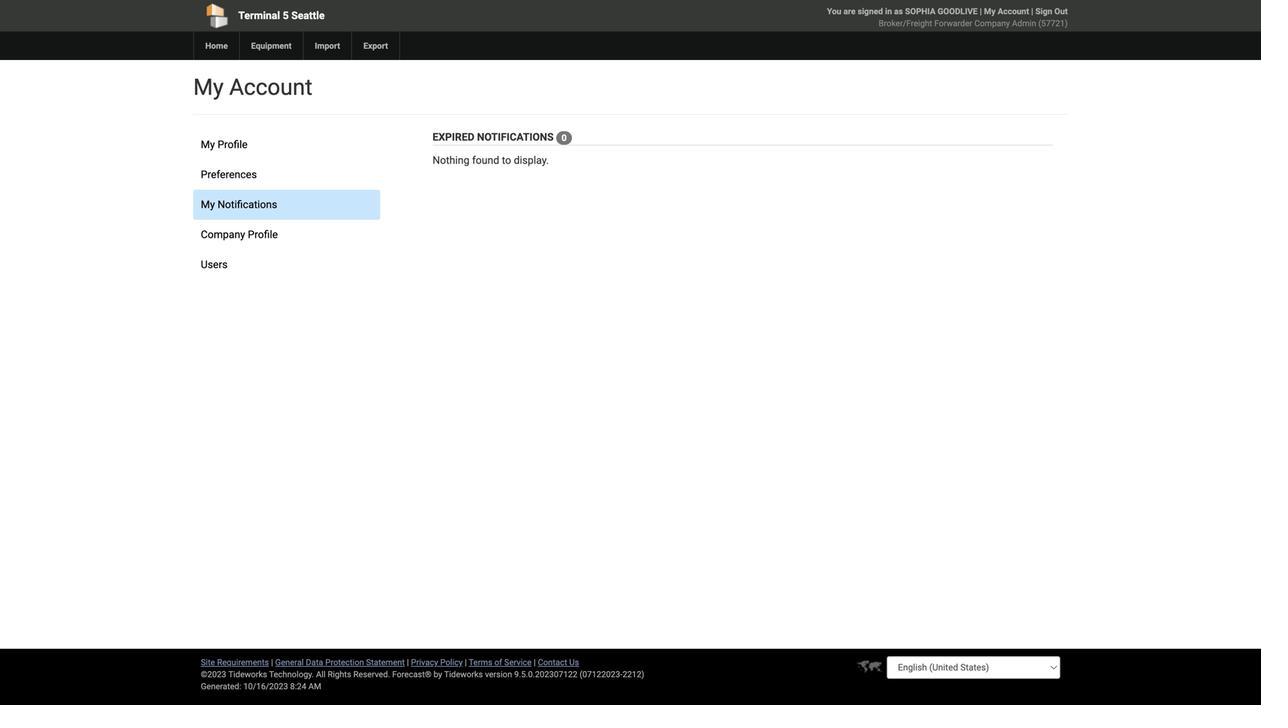 Task type: describe. For each thing, give the bounding box(es) containing it.
| right the goodlive
[[980, 6, 982, 16]]

my account
[[193, 74, 313, 101]]

| up tideworks
[[465, 658, 467, 668]]

nothing
[[433, 154, 470, 167]]

notifications for expired
[[477, 131, 554, 143]]

forwarder
[[935, 18, 972, 28]]

preferences
[[201, 169, 257, 181]]

site
[[201, 658, 215, 668]]

my for my notifications
[[201, 199, 215, 211]]

2212)
[[623, 670, 644, 680]]

terms
[[469, 658, 492, 668]]

company profile
[[201, 229, 278, 241]]

goodlive
[[938, 6, 978, 16]]

data
[[306, 658, 323, 668]]

statement
[[366, 658, 405, 668]]

terminal 5 seattle link
[[193, 0, 545, 32]]

found
[[472, 154, 499, 167]]

contact us link
[[538, 658, 579, 668]]

requirements
[[217, 658, 269, 668]]

policy
[[440, 658, 463, 668]]

out
[[1055, 6, 1068, 16]]

terminal 5 seattle
[[238, 9, 325, 22]]

all
[[316, 670, 326, 680]]

nothing found to display.
[[433, 154, 549, 167]]

terms of service link
[[469, 658, 532, 668]]

0 horizontal spatial account
[[229, 74, 313, 101]]

my notifications
[[201, 199, 277, 211]]

protection
[[325, 658, 364, 668]]

(07122023-
[[580, 670, 623, 680]]

of
[[495, 658, 502, 668]]

account inside you are signed in as sophia goodlive | my account | sign out broker/freight forwarder company admin (57721)
[[998, 6, 1029, 16]]

to
[[502, 154, 511, 167]]

(57721)
[[1039, 18, 1068, 28]]

you
[[827, 6, 842, 16]]

site requirements link
[[201, 658, 269, 668]]

my inside you are signed in as sophia goodlive | my account | sign out broker/freight forwarder company admin (57721)
[[984, 6, 996, 16]]

contact
[[538, 658, 567, 668]]

users
[[201, 259, 228, 271]]

terminal
[[238, 9, 280, 22]]

10/16/2023
[[243, 682, 288, 692]]

export
[[363, 41, 388, 51]]

1 vertical spatial company
[[201, 229, 245, 241]]

my for my profile
[[201, 139, 215, 151]]

import
[[315, 41, 340, 51]]

sophia
[[905, 6, 936, 16]]

profile for my profile
[[218, 139, 248, 151]]

you are signed in as sophia goodlive | my account | sign out broker/freight forwarder company admin (57721)
[[827, 6, 1068, 28]]

privacy policy link
[[411, 658, 463, 668]]

import link
[[303, 32, 351, 60]]

sign
[[1036, 6, 1053, 16]]

reserved.
[[353, 670, 390, 680]]

notifications for my
[[218, 199, 277, 211]]

0
[[562, 133, 567, 143]]

expired notifications 0
[[433, 131, 567, 143]]

equipment link
[[239, 32, 303, 60]]

5
[[283, 9, 289, 22]]



Task type: locate. For each thing, give the bounding box(es) containing it.
company down my account link
[[975, 18, 1010, 28]]

profile
[[218, 139, 248, 151], [248, 229, 278, 241]]

equipment
[[251, 41, 292, 51]]

my
[[984, 6, 996, 16], [193, 74, 224, 101], [201, 139, 215, 151], [201, 199, 215, 211]]

1 vertical spatial notifications
[[218, 199, 277, 211]]

my profile
[[201, 139, 248, 151]]

my for my account
[[193, 74, 224, 101]]

company
[[975, 18, 1010, 28], [201, 229, 245, 241]]

company inside you are signed in as sophia goodlive | my account | sign out broker/freight forwarder company admin (57721)
[[975, 18, 1010, 28]]

us
[[569, 658, 579, 668]]

notifications up company profile
[[218, 199, 277, 211]]

0 horizontal spatial company
[[201, 229, 245, 241]]

by
[[434, 670, 442, 680]]

notifications up to
[[477, 131, 554, 143]]

in
[[885, 6, 892, 16]]

company up the users
[[201, 229, 245, 241]]

| up forecast®
[[407, 658, 409, 668]]

privacy
[[411, 658, 438, 668]]

1 horizontal spatial account
[[998, 6, 1029, 16]]

broker/freight
[[879, 18, 932, 28]]

site requirements | general data protection statement | privacy policy | terms of service | contact us ©2023 tideworks technology. all rights reserved. forecast® by tideworks version 9.5.0.202307122 (07122023-2212) generated: 10/16/2023 8:24 am
[[201, 658, 644, 692]]

sign out link
[[1036, 6, 1068, 16]]

| up the 9.5.0.202307122
[[534, 658, 536, 668]]

home
[[205, 41, 228, 51]]

|
[[980, 6, 982, 16], [1031, 6, 1034, 16], [271, 658, 273, 668], [407, 658, 409, 668], [465, 658, 467, 668], [534, 658, 536, 668]]

0 vertical spatial profile
[[218, 139, 248, 151]]

| left 'sign'
[[1031, 6, 1034, 16]]

1 vertical spatial account
[[229, 74, 313, 101]]

my account link
[[984, 6, 1029, 16]]

account down equipment link
[[229, 74, 313, 101]]

profile down my notifications
[[248, 229, 278, 241]]

as
[[894, 6, 903, 16]]

rights
[[328, 670, 351, 680]]

0 vertical spatial account
[[998, 6, 1029, 16]]

export link
[[351, 32, 399, 60]]

signed
[[858, 6, 883, 16]]

general data protection statement link
[[275, 658, 405, 668]]

1 vertical spatial profile
[[248, 229, 278, 241]]

general
[[275, 658, 304, 668]]

1 horizontal spatial notifications
[[477, 131, 554, 143]]

home link
[[193, 32, 239, 60]]

expired
[[433, 131, 475, 143]]

my right the goodlive
[[984, 6, 996, 16]]

service
[[504, 658, 532, 668]]

admin
[[1012, 18, 1036, 28]]

profile up preferences
[[218, 139, 248, 151]]

notifications
[[477, 131, 554, 143], [218, 199, 277, 211]]

0 horizontal spatial notifications
[[218, 199, 277, 211]]

are
[[844, 6, 856, 16]]

my down home "link"
[[193, 74, 224, 101]]

0 vertical spatial notifications
[[477, 131, 554, 143]]

version
[[485, 670, 512, 680]]

account up admin
[[998, 6, 1029, 16]]

forecast®
[[392, 670, 432, 680]]

1 horizontal spatial company
[[975, 18, 1010, 28]]

9.5.0.202307122
[[514, 670, 578, 680]]

my up preferences
[[201, 139, 215, 151]]

©2023 tideworks
[[201, 670, 267, 680]]

am
[[308, 682, 321, 692]]

tideworks
[[444, 670, 483, 680]]

seattle
[[291, 9, 325, 22]]

profile for company profile
[[248, 229, 278, 241]]

8:24
[[290, 682, 306, 692]]

technology.
[[269, 670, 314, 680]]

generated:
[[201, 682, 241, 692]]

account
[[998, 6, 1029, 16], [229, 74, 313, 101]]

display.
[[514, 154, 549, 167]]

1 horizontal spatial profile
[[248, 229, 278, 241]]

| left general
[[271, 658, 273, 668]]

0 vertical spatial company
[[975, 18, 1010, 28]]

my down preferences
[[201, 199, 215, 211]]

0 horizontal spatial profile
[[218, 139, 248, 151]]



Task type: vqa. For each thing, say whether or not it's contained in the screenshot.
the left a
no



